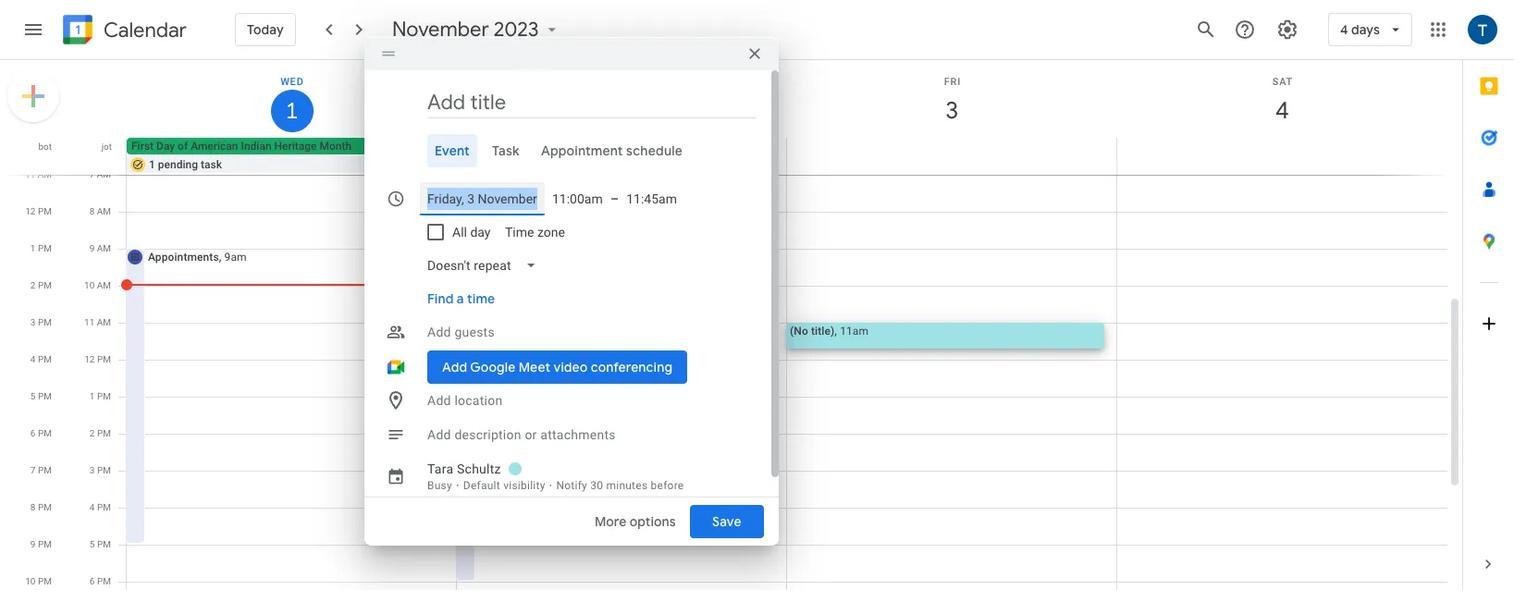 Task type: locate. For each thing, give the bounding box(es) containing it.
pending
[[158, 158, 198, 171]]

11 left "7 am"
[[25, 169, 35, 180]]

default
[[463, 480, 501, 493]]

0 horizontal spatial 10
[[25, 577, 36, 587]]

3
[[945, 95, 958, 126], [30, 317, 36, 328], [90, 465, 95, 476]]

heritage
[[274, 140, 317, 153]]

6 up 7 pm
[[30, 428, 36, 439]]

add description or attachments
[[428, 428, 616, 443]]

appointments
[[148, 251, 219, 264], [478, 251, 549, 264]]

wed
[[281, 76, 304, 88]]

12 down 10 am
[[84, 354, 95, 365]]

1 horizontal spatial 11
[[84, 317, 95, 328]]

add for add description or attachments
[[428, 428, 451, 443]]

12 pm down 10 am
[[84, 354, 111, 365]]

1 appointments from the left
[[148, 251, 219, 264]]

time
[[467, 291, 495, 308]]

tara
[[428, 462, 454, 477]]

6 right the 10 pm
[[90, 577, 95, 587]]

add down find
[[428, 325, 451, 340]]

appointments left 9am
[[148, 251, 219, 264]]

0 horizontal spatial tab list
[[379, 134, 757, 168]]

9 up 10 am
[[89, 243, 95, 254]]

0 horizontal spatial 5
[[30, 391, 36, 402]]

0 horizontal spatial 3
[[30, 317, 36, 328]]

6 pm
[[30, 428, 52, 439], [90, 577, 111, 587]]

1 vertical spatial 6 pm
[[90, 577, 111, 587]]

time
[[506, 225, 535, 240]]

1 horizontal spatial 7
[[89, 169, 95, 180]]

0 horizontal spatial 3 pm
[[30, 317, 52, 328]]

add
[[428, 325, 451, 340], [428, 394, 451, 408], [428, 428, 451, 443]]

0 vertical spatial 2
[[30, 280, 36, 291]]

indian
[[241, 140, 272, 153]]

,
[[219, 251, 222, 264], [835, 325, 838, 338]]

2 horizontal spatial 3
[[945, 95, 958, 126]]

7 up 8 am in the top of the page
[[89, 169, 95, 180]]

appointment
[[542, 143, 624, 159]]

1 vertical spatial 5
[[90, 540, 95, 550]]

1 vertical spatial 11 am
[[84, 317, 111, 328]]

calendar heading
[[100, 17, 187, 43]]

1 horizontal spatial 5
[[90, 540, 95, 550]]

0 vertical spatial 11 am
[[25, 169, 52, 180]]

4 cell from the left
[[1117, 138, 1447, 175]]

7 up 8 pm
[[30, 465, 36, 476]]

10
[[84, 280, 95, 291], [25, 577, 36, 587]]

1
[[284, 96, 297, 126], [149, 158, 155, 171], [30, 243, 36, 254], [90, 391, 95, 402]]

row containing first day of american indian heritage month
[[118, 138, 1463, 175]]

0 horizontal spatial 6 pm
[[30, 428, 52, 439]]

4 days
[[1341, 21, 1381, 38]]

1 vertical spatial 9
[[30, 540, 36, 550]]

0 vertical spatial 3
[[945, 95, 958, 126]]

0 horizontal spatial 5 pm
[[30, 391, 52, 402]]

5 pm
[[30, 391, 52, 402], [90, 540, 111, 550]]

0 vertical spatial add
[[428, 325, 451, 340]]

time zone
[[506, 225, 566, 240]]

before
[[651, 480, 684, 493]]

12
[[25, 206, 36, 217], [84, 354, 95, 365]]

, left 9am
[[219, 251, 222, 264]]

0 vertical spatial 3 pm
[[30, 317, 52, 328]]

jot
[[101, 142, 112, 152]]

1 horizontal spatial 8
[[89, 206, 95, 217]]

10 down 9 am
[[84, 280, 95, 291]]

8 am
[[89, 206, 111, 217]]

0 vertical spatial ,
[[219, 251, 222, 264]]

add left location
[[428, 394, 451, 408]]

1 vertical spatial 6
[[90, 577, 95, 587]]

event
[[435, 143, 470, 159]]

notify
[[557, 480, 588, 493]]

1 horizontal spatial 11 am
[[84, 317, 111, 328]]

appointments down 'time'
[[478, 251, 549, 264]]

Add title text field
[[428, 89, 757, 117]]

1 horizontal spatial 4 pm
[[90, 503, 111, 513]]

0 horizontal spatial 11
[[25, 169, 35, 180]]

november 2023 button
[[385, 17, 569, 43]]

appointments inside button
[[478, 251, 549, 264]]

12 left 8 am in the top of the page
[[25, 206, 36, 217]]

1 vertical spatial 3
[[30, 317, 36, 328]]

am
[[38, 169, 52, 180], [97, 169, 111, 180], [97, 206, 111, 217], [97, 243, 111, 254], [97, 280, 111, 291], [97, 317, 111, 328]]

0 horizontal spatial appointments
[[148, 251, 219, 264]]

busy
[[428, 480, 452, 493]]

0 horizontal spatial 12 pm
[[25, 206, 52, 217]]

3 add from the top
[[428, 428, 451, 443]]

0 horizontal spatial 1 pm
[[30, 243, 52, 254]]

1 horizontal spatial appointments
[[478, 251, 549, 264]]

10 down '9 pm'
[[25, 577, 36, 587]]

2 add from the top
[[428, 394, 451, 408]]

1 vertical spatial 8
[[30, 503, 36, 513]]

1 vertical spatial add
[[428, 394, 451, 408]]

12 pm
[[25, 206, 52, 217], [84, 354, 111, 365]]

0 vertical spatial 4 pm
[[30, 354, 52, 365]]

0 horizontal spatial 8
[[30, 503, 36, 513]]

days
[[1352, 21, 1381, 38]]

5
[[30, 391, 36, 402], [90, 540, 95, 550]]

1 horizontal spatial 12 pm
[[84, 354, 111, 365]]

None field
[[420, 249, 552, 283]]

9 up the 10 pm
[[30, 540, 36, 550]]

1 add from the top
[[428, 325, 451, 340]]

fri
[[945, 76, 962, 88]]

1 vertical spatial 12 pm
[[84, 354, 111, 365]]

0 vertical spatial 7
[[89, 169, 95, 180]]

to element
[[611, 192, 619, 207]]

appointment schedule
[[542, 143, 683, 159]]

0 vertical spatial 9
[[89, 243, 95, 254]]

guests
[[455, 325, 495, 340]]

add up tara
[[428, 428, 451, 443]]

8 pm
[[30, 503, 52, 513]]

4 pm
[[30, 354, 52, 365], [90, 503, 111, 513]]

11am
[[840, 325, 869, 338]]

7
[[89, 169, 95, 180], [30, 465, 36, 476]]

10 for 10 am
[[84, 280, 95, 291]]

5 pm up 7 pm
[[30, 391, 52, 402]]

3 cell from the left
[[787, 138, 1117, 175]]

grid
[[0, 60, 1463, 590]]

8 up '9 pm'
[[30, 503, 36, 513]]

1 vertical spatial 7
[[30, 465, 36, 476]]

appointments for appointments
[[478, 251, 549, 264]]

find a time button
[[420, 283, 503, 316]]

1 vertical spatial 10
[[25, 577, 36, 587]]

1 horizontal spatial 6 pm
[[90, 577, 111, 587]]

settings menu image
[[1277, 19, 1299, 41]]

1 horizontal spatial 10
[[84, 280, 95, 291]]

1 horizontal spatial ,
[[835, 325, 838, 338]]

2
[[30, 280, 36, 291], [90, 428, 95, 439]]

appointments , 9am
[[148, 251, 247, 264]]

3 pm
[[30, 317, 52, 328], [90, 465, 111, 476]]

11 am down 10 am
[[84, 317, 111, 328]]

minutes
[[607, 480, 648, 493]]

1 horizontal spatial 2 pm
[[90, 428, 111, 439]]

0 vertical spatial 6
[[30, 428, 36, 439]]

0 vertical spatial 8
[[89, 206, 95, 217]]

time zone button
[[498, 216, 573, 249]]

0 horizontal spatial 9
[[30, 540, 36, 550]]

1 vertical spatial 3 pm
[[90, 465, 111, 476]]

6 pm right the 10 pm
[[90, 577, 111, 587]]

0 vertical spatial 1 pm
[[30, 243, 52, 254]]

event button
[[428, 134, 477, 168]]

tab list
[[1464, 60, 1515, 539], [379, 134, 757, 168]]

1 horizontal spatial 1 pm
[[90, 391, 111, 402]]

8 down "7 am"
[[89, 206, 95, 217]]

0 horizontal spatial 6
[[30, 428, 36, 439]]

0 vertical spatial 2 pm
[[30, 280, 52, 291]]

1 vertical spatial 2 pm
[[90, 428, 111, 439]]

0 horizontal spatial 7
[[30, 465, 36, 476]]

9
[[89, 243, 95, 254], [30, 540, 36, 550]]

1 pm
[[30, 243, 52, 254], [90, 391, 111, 402]]

0 vertical spatial 12
[[25, 206, 36, 217]]

0 vertical spatial 5 pm
[[30, 391, 52, 402]]

1 link
[[271, 90, 313, 132]]

8 for 8 pm
[[30, 503, 36, 513]]

0 horizontal spatial 2 pm
[[30, 280, 52, 291]]

1 horizontal spatial 3
[[90, 465, 95, 476]]

schultz
[[457, 462, 501, 477]]

2 vertical spatial 3
[[90, 465, 95, 476]]

2 vertical spatial add
[[428, 428, 451, 443]]

november 2023
[[392, 17, 539, 43]]

5 up 7 pm
[[30, 391, 36, 402]]

appointments for appointments , 9am
[[148, 251, 219, 264]]

1 horizontal spatial 5 pm
[[90, 540, 111, 550]]

(no
[[790, 325, 809, 338]]

november
[[392, 17, 489, 43]]

1 horizontal spatial 6
[[90, 577, 95, 587]]

1 pending task
[[149, 158, 222, 171]]

am down 10 am
[[97, 317, 111, 328]]

day
[[156, 140, 175, 153]]

1 horizontal spatial 12
[[84, 354, 95, 365]]

cell
[[127, 138, 457, 175], [457, 138, 787, 175], [787, 138, 1117, 175], [1117, 138, 1447, 175]]

3 link
[[931, 90, 974, 132]]

sat 4
[[1273, 76, 1294, 126]]

0 horizontal spatial 2
[[30, 280, 36, 291]]

description
[[455, 428, 522, 443]]

1 vertical spatial 5 pm
[[90, 540, 111, 550]]

1 vertical spatial 1 pm
[[90, 391, 111, 402]]

2 appointments from the left
[[478, 251, 549, 264]]

add location
[[428, 394, 503, 408]]

11 down 10 am
[[84, 317, 95, 328]]

cell containing first day of american indian heritage month
[[127, 138, 457, 175]]

0 vertical spatial 10
[[84, 280, 95, 291]]

calendar element
[[59, 11, 187, 52]]

5 pm right '9 pm'
[[90, 540, 111, 550]]

row
[[118, 138, 1463, 175]]

5 right '9 pm'
[[90, 540, 95, 550]]

today
[[247, 21, 284, 38]]

am down 'bot'
[[38, 169, 52, 180]]

row inside grid
[[118, 138, 1463, 175]]

1 vertical spatial 2
[[90, 428, 95, 439]]

1 horizontal spatial 9
[[89, 243, 95, 254]]

11
[[25, 169, 35, 180], [84, 317, 95, 328]]

add inside add guests dropdown button
[[428, 325, 451, 340]]

, left 11am
[[835, 325, 838, 338]]

1 horizontal spatial 2
[[90, 428, 95, 439]]

11 am down 'bot'
[[25, 169, 52, 180]]

all day
[[453, 225, 491, 240]]

6 pm up 7 pm
[[30, 428, 52, 439]]

30
[[591, 480, 604, 493]]

12 pm left 8 am in the top of the page
[[25, 206, 52, 217]]

1 cell from the left
[[127, 138, 457, 175]]

4 days button
[[1329, 7, 1413, 52]]

american
[[191, 140, 238, 153]]



Task type: describe. For each thing, give the bounding box(es) containing it.
or
[[525, 428, 537, 443]]

10 for 10 pm
[[25, 577, 36, 587]]

–
[[611, 192, 619, 207]]

0 horizontal spatial 11 am
[[25, 169, 52, 180]]

0 horizontal spatial 12
[[25, 206, 36, 217]]

9 for 9 pm
[[30, 540, 36, 550]]

notify 30 minutes before
[[557, 480, 684, 493]]

grid containing 3
[[0, 60, 1463, 590]]

first
[[131, 140, 154, 153]]

1 horizontal spatial tab list
[[1464, 60, 1515, 539]]

add guests button
[[420, 316, 757, 349]]

0 vertical spatial 12 pm
[[25, 206, 52, 217]]

default visibility
[[463, 480, 546, 493]]

9 pm
[[30, 540, 52, 550]]

2023
[[494, 17, 539, 43]]

4 inside 4 days 'popup button'
[[1341, 21, 1349, 38]]

all
[[453, 225, 467, 240]]

appointment schedule button
[[534, 134, 691, 168]]

1 inside wed 1
[[284, 96, 297, 126]]

first day of american indian heritage month button
[[127, 138, 446, 155]]

of
[[178, 140, 188, 153]]

am down 9 am
[[97, 280, 111, 291]]

7 for 7 am
[[89, 169, 95, 180]]

am down jot
[[97, 169, 111, 180]]

title)
[[812, 325, 835, 338]]

9 for 9 am
[[89, 243, 95, 254]]

tara schultz
[[428, 462, 501, 477]]

0 horizontal spatial 4 pm
[[30, 354, 52, 365]]

7 pm
[[30, 465, 52, 476]]

2 cell from the left
[[457, 138, 787, 175]]

10 am
[[84, 280, 111, 291]]

today button
[[235, 7, 296, 52]]

schedule
[[627, 143, 683, 159]]

4 link
[[1262, 90, 1304, 132]]

zone
[[538, 225, 566, 240]]

location
[[455, 394, 503, 408]]

day
[[470, 225, 491, 240]]

1 horizontal spatial 3 pm
[[90, 465, 111, 476]]

Start date text field
[[428, 188, 538, 210]]

0 vertical spatial 5
[[30, 391, 36, 402]]

am down 8 am in the top of the page
[[97, 243, 111, 254]]

add for add location
[[428, 394, 451, 408]]

visibility
[[504, 480, 546, 493]]

task
[[492, 143, 520, 159]]

4 inside sat 4
[[1275, 95, 1289, 126]]

1 vertical spatial 11
[[84, 317, 95, 328]]

a
[[457, 291, 464, 308]]

1 inside 1 pending task button
[[149, 158, 155, 171]]

task button
[[485, 134, 527, 168]]

0 horizontal spatial ,
[[219, 251, 222, 264]]

add for add guests
[[428, 325, 451, 340]]

Start time text field
[[552, 188, 603, 210]]

7 am
[[89, 169, 111, 180]]

month
[[320, 140, 352, 153]]

9 am
[[89, 243, 111, 254]]

9am
[[224, 251, 247, 264]]

attachments
[[541, 428, 616, 443]]

10 pm
[[25, 577, 52, 587]]

bot
[[38, 142, 52, 152]]

0 vertical spatial 11
[[25, 169, 35, 180]]

first day of american indian heritage month
[[131, 140, 352, 153]]

tab list containing event
[[379, 134, 757, 168]]

find a time
[[428, 291, 495, 308]]

(no title) , 11am
[[790, 325, 869, 338]]

find
[[428, 291, 454, 308]]

am down "7 am"
[[97, 206, 111, 217]]

calendar
[[104, 17, 187, 43]]

8 for 8 am
[[89, 206, 95, 217]]

3 inside 'fri 3'
[[945, 95, 958, 126]]

sat
[[1273, 76, 1294, 88]]

7 for 7 pm
[[30, 465, 36, 476]]

End time text field
[[627, 188, 678, 210]]

support image
[[1234, 19, 1257, 41]]

main drawer image
[[22, 19, 44, 41]]

task
[[201, 158, 222, 171]]

0 vertical spatial 6 pm
[[30, 428, 52, 439]]

wed 1
[[281, 76, 304, 126]]

appointments button
[[455, 248, 775, 582]]

1 vertical spatial 4 pm
[[90, 503, 111, 513]]

1 vertical spatial 12
[[84, 354, 95, 365]]

fri 3
[[945, 76, 962, 126]]

add guests
[[428, 325, 495, 340]]

1 pending task button
[[127, 156, 446, 173]]

1 vertical spatial ,
[[835, 325, 838, 338]]



Task type: vqa. For each thing, say whether or not it's contained in the screenshot.
10 AM 10
yes



